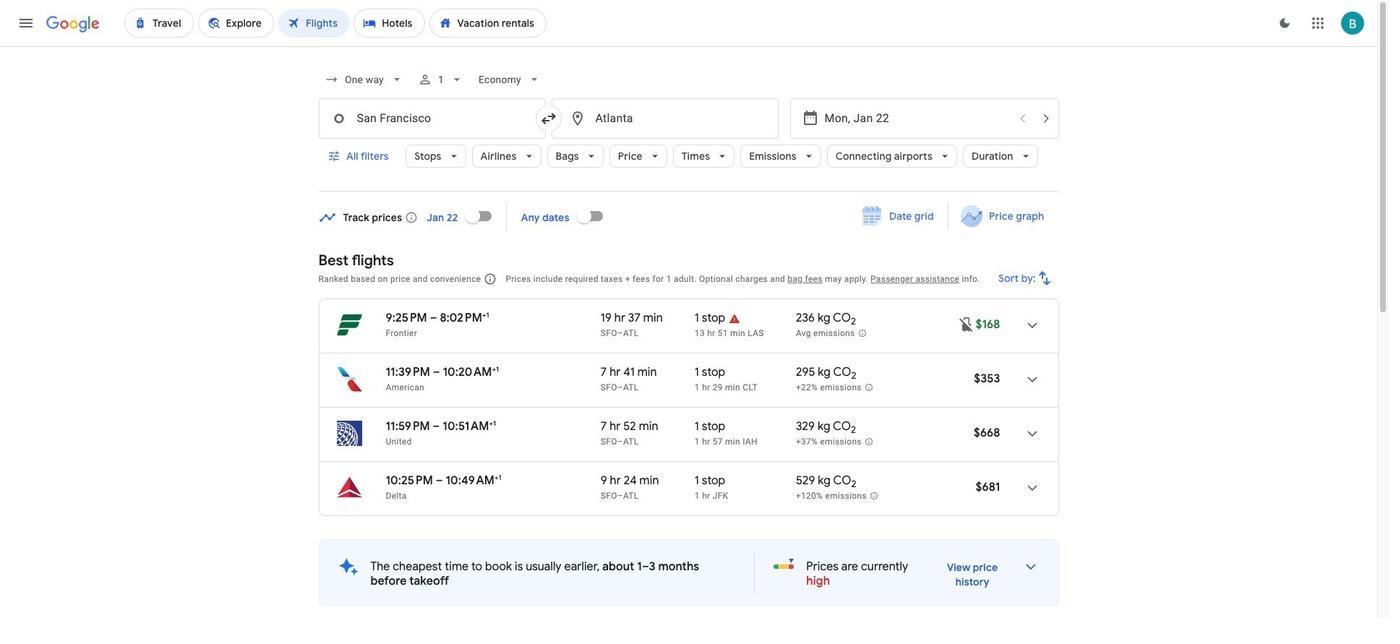 Task type: locate. For each thing, give the bounding box(es) containing it.
swap origin and destination. image
[[540, 110, 557, 127]]

total duration 7 hr 41 min. element
[[601, 365, 695, 382]]

1 1 stop flight. element from the top
[[695, 311, 726, 328]]

None field
[[319, 67, 410, 93], [473, 67, 547, 93], [319, 67, 410, 93], [473, 67, 547, 93]]

this price for this flight doesn't include overhead bin access. if you need a carry-on bag, use the bags filter to update prices. image
[[958, 316, 976, 333]]

total duration 7 hr 52 min. element
[[601, 419, 695, 436]]

flight details. leaves san francisco international airport (sfo) at 11:59 pm on monday, january 22 and arrives at hartsfield-jackson atlanta international airport at 10:51 am on tuesday, january 23. image
[[1015, 417, 1050, 451]]

1 stop flight. element
[[695, 311, 726, 328], [695, 365, 726, 382], [695, 419, 726, 436], [695, 474, 726, 490]]

flight details. leaves san francisco international airport (sfo) at 10:25 pm on monday, january 22 and arrives at hartsfield-jackson atlanta international airport at 10:49 am on tuesday, january 23. image
[[1015, 471, 1050, 505]]

1 stop flight. element for total duration 7 hr 41 min. element
[[695, 365, 726, 382]]

2 1 stop flight. element from the top
[[695, 365, 726, 382]]

1 stop flight. element for total duration 9 hr 24 min. element
[[695, 474, 726, 490]]

None text field
[[319, 98, 546, 139], [551, 98, 778, 139], [319, 98, 546, 139], [551, 98, 778, 139]]

leaves san francisco international airport (sfo) at 10:25 pm on monday, january 22 and arrives at hartsfield-jackson atlanta international airport at 10:49 am on tuesday, january 23. element
[[386, 473, 502, 488]]

668 US dollars text field
[[974, 426, 1000, 440]]

3 1 stop flight. element from the top
[[695, 419, 726, 436]]

main content
[[319, 199, 1059, 618]]

leaves san francisco international airport (sfo) at 11:39 pm on monday, january 22 and arrives at hartsfield-jackson atlanta international airport at 10:20 am on tuesday, january 23. element
[[386, 364, 499, 380]]

4 1 stop flight. element from the top
[[695, 474, 726, 490]]

Departure time: 11:39 PM. text field
[[386, 365, 430, 380]]

Departure text field
[[825, 99, 1010, 138]]

flight details. leaves san francisco international airport (sfo) at 9:25 pm on monday, january 22 and arrives at hartsfield-jackson atlanta international airport at 8:02 pm on tuesday, january 23. image
[[1015, 308, 1050, 343]]

Arrival time: 10:20 AM on  Tuesday, January 23. text field
[[443, 364, 499, 380]]

Arrival time: 10:49 AM on  Tuesday, January 23. text field
[[446, 473, 502, 488]]

main menu image
[[17, 14, 35, 32]]

learn more about ranking image
[[484, 273, 497, 286]]

flight details. leaves san francisco international airport (sfo) at 11:39 pm on monday, january 22 and arrives at hartsfield-jackson atlanta international airport at 10:20 am on tuesday, january 23. image
[[1015, 362, 1050, 397]]

total duration 9 hr 24 min. element
[[601, 474, 695, 490]]

None search field
[[319, 62, 1059, 192]]

leaves san francisco international airport (sfo) at 9:25 pm on monday, january 22 and arrives at hartsfield-jackson atlanta international airport at 8:02 pm on tuesday, january 23. element
[[386, 310, 489, 325]]

1 stop flight. element for total duration 7 hr 52 min. element
[[695, 419, 726, 436]]

681 US dollars text field
[[976, 480, 1000, 495]]

Departure time: 9:25 PM. text field
[[386, 311, 427, 325]]

learn more about tracked prices image
[[405, 211, 418, 224]]



Task type: vqa. For each thing, say whether or not it's contained in the screenshot.
7930 2nd St main content
no



Task type: describe. For each thing, give the bounding box(es) containing it.
Arrival time: 8:02 PM on  Tuesday, January 23. text field
[[440, 310, 489, 325]]

Departure time: 11:59 PM. text field
[[386, 419, 430, 434]]

353 US dollars text field
[[974, 372, 1000, 386]]

loading results progress bar
[[0, 46, 1378, 49]]

168 US dollars text field
[[976, 317, 1000, 332]]

total duration 19 hr 37 min. element
[[601, 311, 695, 328]]

leaves san francisco international airport (sfo) at 11:59 pm on monday, january 22 and arrives at hartsfield-jackson atlanta international airport at 10:51 am on tuesday, january 23. element
[[386, 419, 496, 434]]

find the best price region
[[319, 199, 1059, 241]]

change appearance image
[[1268, 6, 1302, 40]]

Departure time: 10:25 PM. text field
[[386, 474, 433, 488]]

Arrival time: 10:51 AM on  Tuesday, January 23. text field
[[443, 419, 496, 434]]



